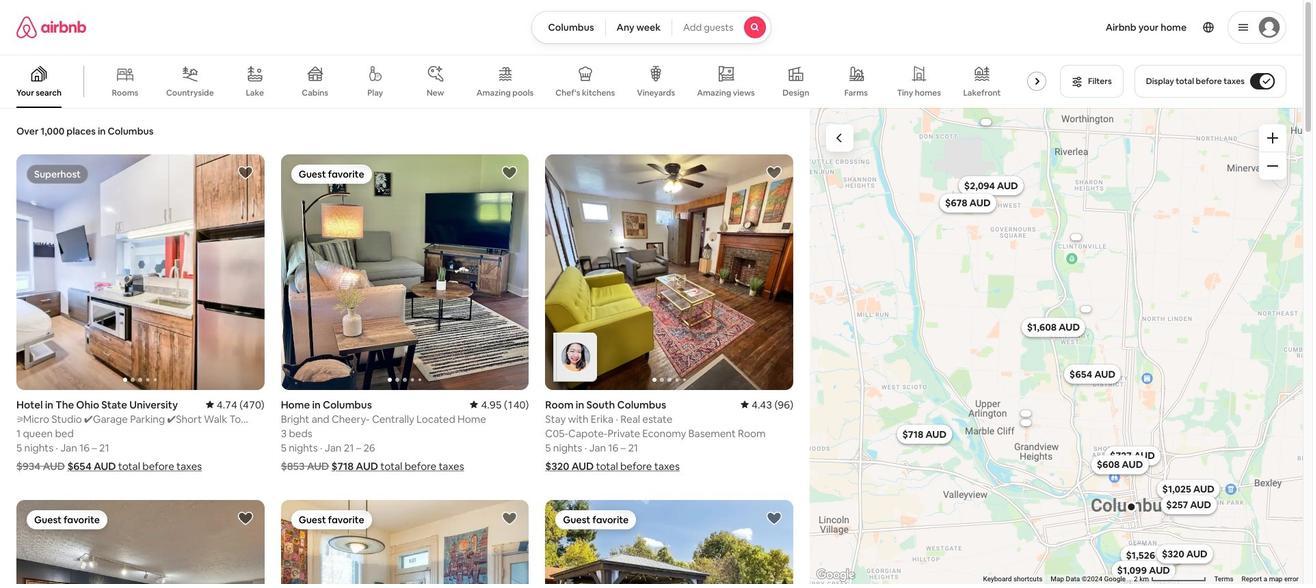 Task type: locate. For each thing, give the bounding box(es) containing it.
add to wishlist: home in columbus image
[[502, 165, 518, 181]]

add to wishlist: condo in columbus image
[[237, 511, 254, 527]]

google map
showing 31 stays. region
[[810, 108, 1303, 585]]

add to wishlist: room in olde town east image
[[502, 511, 518, 527]]

None search field
[[531, 11, 772, 44]]

group
[[0, 55, 1062, 108], [16, 155, 265, 390], [281, 155, 529, 390], [545, 155, 794, 390], [16, 500, 265, 585], [281, 500, 529, 585], [545, 500, 794, 585]]

google image
[[813, 567, 859, 585]]

4.43 out of 5 average rating,  96 reviews image
[[741, 399, 794, 412]]

add to wishlist: hotel in the ohio state university image
[[237, 165, 254, 181]]



Task type: vqa. For each thing, say whether or not it's contained in the screenshot.
Add to wishlist: Hotel in The Ohio State University IMAGE
yes



Task type: describe. For each thing, give the bounding box(es) containing it.
zoom out image
[[1268, 161, 1279, 172]]

4.74 out of 5 average rating,  470 reviews image
[[206, 399, 265, 412]]

add to wishlist: home in columbus image
[[766, 511, 783, 527]]

profile element
[[788, 0, 1287, 55]]

add to wishlist: room in south columbus image
[[766, 165, 783, 181]]

zoom in image
[[1268, 133, 1279, 144]]

the location you searched image
[[1126, 502, 1137, 513]]

4.95 out of 5 average rating,  140 reviews image
[[470, 399, 529, 412]]



